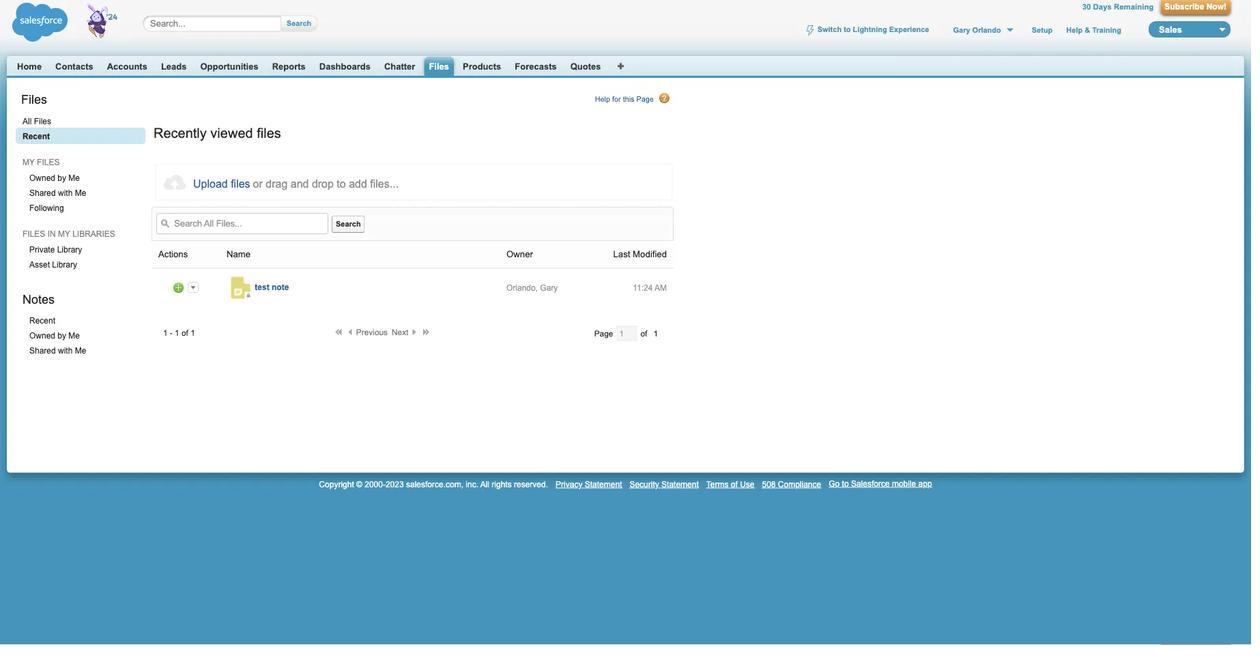 Task type: describe. For each thing, give the bounding box(es) containing it.
setup
[[1033, 26, 1053, 34]]

1 vertical spatial recent link
[[23, 312, 145, 328]]

shared inside the my files owned by me shared with me following
[[29, 188, 56, 198]]

home
[[17, 61, 42, 71]]

dashboards
[[319, 61, 371, 71]]

setup link
[[1033, 26, 1053, 34]]

files inside the my files owned by me shared with me following
[[37, 158, 60, 167]]

quotes
[[571, 61, 601, 71]]

files in my libraries private library asset library
[[23, 229, 115, 269]]

0 horizontal spatial page
[[595, 329, 614, 338]]

rights
[[492, 480, 512, 489]]

asset
[[29, 260, 50, 269]]

with inside the my files owned by me shared with me following
[[58, 188, 73, 198]]

security statement link
[[630, 480, 699, 489]]

help for this page
[[595, 95, 654, 103]]

files in my libraries link
[[16, 225, 145, 242]]

my files owned by me shared with me following
[[23, 158, 86, 213]]

drag
[[266, 178, 288, 190]]

help & training link
[[1067, 26, 1122, 34]]

1 vertical spatial to
[[337, 178, 346, 190]]

&
[[1085, 26, 1091, 34]]

forecasts
[[515, 61, 557, 71]]

notes
[[23, 292, 55, 306]]

experience
[[890, 26, 930, 34]]

test
[[255, 282, 270, 292]]

lightning
[[853, 26, 888, 34]]

last modified
[[614, 249, 667, 259]]

forecasts link
[[515, 61, 557, 71]]

asset library link
[[23, 256, 145, 272]]

this
[[623, 95, 635, 103]]

30
[[1083, 2, 1092, 11]]

days
[[1094, 2, 1112, 11]]

1 - 1 of  1
[[163, 328, 195, 337]]

home link
[[17, 61, 42, 71]]

©
[[357, 480, 363, 489]]

products
[[463, 61, 502, 71]]

statement for security statement
[[662, 480, 699, 489]]

recent inside all files recent
[[23, 132, 50, 141]]

Search... text field
[[150, 18, 268, 29]]

viewed
[[211, 126, 253, 141]]

training
[[1093, 26, 1122, 34]]

2 horizontal spatial of
[[731, 480, 738, 489]]

following
[[29, 203, 64, 213]]

sales
[[1160, 24, 1183, 34]]

0 horizontal spatial of
[[182, 328, 188, 337]]

products link
[[463, 61, 502, 71]]

compliance
[[778, 480, 822, 489]]

by inside recent owned by me shared with me
[[58, 331, 66, 340]]

Page text field
[[617, 326, 638, 341]]

help & training
[[1067, 26, 1122, 34]]

test note
[[255, 282, 289, 292]]

inc.
[[466, 480, 479, 489]]

opportunities
[[200, 61, 259, 71]]

30 days remaining link
[[1083, 2, 1154, 11]]

of 1
[[641, 329, 659, 338]]

Search All Files... text field
[[156, 213, 329, 234]]

orlando
[[973, 26, 1002, 34]]

next
[[392, 328, 409, 337]]

2000-
[[365, 480, 386, 489]]

1 shared with me link from the top
[[23, 184, 145, 201]]

for
[[613, 95, 621, 103]]

gary orlando
[[954, 26, 1002, 34]]

copyright © 2000-2023 salesforce.com, inc. all rights reserved.
[[319, 480, 548, 489]]

note
[[272, 282, 289, 292]]

statement for privacy statement
[[585, 480, 622, 489]]

to for switch
[[844, 26, 851, 34]]

owned inside the my files owned by me shared with me following
[[29, 173, 55, 183]]

all files recent
[[23, 117, 51, 141]]

1 owned by me link from the top
[[23, 169, 145, 186]]

files...
[[370, 178, 399, 190]]

security statement
[[630, 480, 699, 489]]

11:24
[[633, 283, 653, 292]]

previous image
[[349, 328, 355, 335]]

previous link
[[347, 328, 388, 337]]

search link
[[332, 216, 365, 233]]

page inside help for this page link
[[637, 95, 654, 103]]

last page image
[[423, 328, 429, 335]]

help for this page link
[[595, 93, 671, 104]]

or drag and drop to add files...
[[253, 178, 399, 190]]

accounts
[[107, 61, 147, 71]]

0 vertical spatial files
[[429, 61, 449, 71]]

1 vertical spatial gary
[[540, 283, 558, 292]]

first page image
[[336, 328, 342, 335]]

my files link
[[16, 154, 145, 170]]

private library link
[[23, 241, 145, 257]]

contacts link
[[55, 61, 93, 71]]

opportunities link
[[200, 61, 259, 71]]

modified
[[633, 249, 667, 259]]

app
[[919, 479, 933, 488]]

contacts
[[55, 61, 93, 71]]

salesforce.com,
[[406, 480, 464, 489]]

note (this file is private. it hasn't been shared with anyone) image
[[245, 292, 256, 299]]

2 shared with me link from the top
[[23, 342, 145, 358]]

security
[[630, 480, 660, 489]]

privacy statement
[[556, 480, 622, 489]]

owner
[[507, 249, 533, 259]]

switch to lightning experience
[[818, 26, 930, 34]]

all inside all files recent
[[23, 117, 32, 126]]



Task type: vqa. For each thing, say whether or not it's contained in the screenshot.
Required
no



Task type: locate. For each thing, give the bounding box(es) containing it.
accounts link
[[107, 61, 147, 71]]

0 horizontal spatial gary
[[540, 283, 558, 292]]

note image
[[229, 277, 251, 299]]

1 with from the top
[[58, 188, 73, 198]]

recent inside recent owned by me shared with me
[[29, 316, 55, 325]]

1 statement from the left
[[585, 480, 622, 489]]

salesforce
[[852, 479, 890, 488]]

library down files in my libraries link
[[57, 245, 82, 254]]

go to salesforce mobile app
[[829, 479, 933, 488]]

0 vertical spatial files
[[37, 158, 60, 167]]

0 horizontal spatial statement
[[585, 480, 622, 489]]

files down all files recent
[[37, 158, 60, 167]]

dashboards link
[[319, 61, 371, 71]]

recent link up my files link in the left top of the page
[[16, 128, 145, 144]]

files
[[37, 158, 60, 167], [23, 229, 45, 239]]

private
[[29, 245, 55, 254]]

chatter link
[[384, 61, 416, 71]]

1 horizontal spatial all
[[481, 480, 490, 489]]

0 horizontal spatial my
[[23, 158, 35, 167]]

1 by from the top
[[58, 173, 66, 183]]

by inside the my files owned by me shared with me following
[[58, 173, 66, 183]]

0 vertical spatial to
[[844, 26, 851, 34]]

recent owned by me shared with me
[[29, 316, 86, 355]]

salesforce.com image
[[9, 0, 128, 44]]

all right the inc. on the left bottom
[[481, 480, 490, 489]]

gary
[[954, 26, 971, 34], [540, 283, 558, 292]]

last
[[614, 249, 631, 259]]

my
[[23, 158, 35, 167], [58, 229, 70, 239]]

quotes link
[[571, 61, 601, 71]]

all tabs image
[[617, 61, 626, 69]]

2 by from the top
[[58, 331, 66, 340]]

help for this page (new window) image
[[660, 93, 671, 104]]

privacy
[[556, 480, 583, 489]]

use
[[740, 480, 755, 489]]

page left page text field
[[595, 329, 614, 338]]

statement right privacy at left bottom
[[585, 480, 622, 489]]

30 days remaining
[[1083, 2, 1154, 11]]

0 vertical spatial owned
[[29, 173, 55, 183]]

2 shared from the top
[[29, 346, 56, 355]]

statement right security
[[662, 480, 699, 489]]

1 horizontal spatial my
[[58, 229, 70, 239]]

search
[[336, 220, 361, 228]]

0 vertical spatial library
[[57, 245, 82, 254]]

1 horizontal spatial of
[[641, 329, 648, 338]]

next image
[[410, 328, 416, 335]]

leads
[[161, 61, 187, 71]]

0 vertical spatial page
[[637, 95, 654, 103]]

0 horizontal spatial all
[[23, 117, 32, 126]]

to left add
[[337, 178, 346, 190]]

to right the switch
[[844, 26, 851, 34]]

reports link
[[272, 61, 306, 71]]

actions
[[158, 249, 188, 259]]

my down all files recent
[[23, 158, 35, 167]]

files up my files link in the left top of the page
[[34, 117, 51, 126]]

previous
[[356, 328, 388, 337]]

1 vertical spatial page
[[595, 329, 614, 338]]

switch
[[818, 26, 842, 34]]

statement
[[585, 480, 622, 489], [662, 480, 699, 489]]

or
[[253, 178, 263, 190]]

0 vertical spatial my
[[23, 158, 35, 167]]

library down private library link
[[52, 260, 77, 269]]

me
[[69, 173, 80, 183], [75, 188, 86, 198], [69, 331, 80, 340], [75, 346, 86, 355]]

1 vertical spatial shared
[[29, 346, 56, 355]]

leads link
[[161, 61, 187, 71]]

all down home link at the left of the page
[[23, 117, 32, 126]]

1 shared from the top
[[29, 188, 56, 198]]

page
[[637, 95, 654, 103], [595, 329, 614, 338]]

remaining
[[1115, 2, 1154, 11]]

reserved.
[[514, 480, 548, 489]]

switch to lightning experience link
[[806, 25, 930, 36]]

1 vertical spatial all
[[481, 480, 490, 489]]

name
[[227, 249, 251, 259]]

of
[[182, 328, 188, 337], [641, 329, 648, 338], [731, 480, 738, 489]]

of left use at the bottom right of page
[[731, 480, 738, 489]]

privacy statement link
[[556, 480, 622, 489]]

recent down all files link
[[23, 132, 50, 141]]

orlando,
[[507, 283, 538, 292]]

1 vertical spatial files
[[23, 229, 45, 239]]

1
[[163, 328, 168, 337], [175, 328, 179, 337], [191, 328, 195, 337], [654, 329, 659, 338]]

None search field
[[128, 0, 327, 47]]

shared with me link
[[23, 184, 145, 201], [23, 342, 145, 358]]

2 owned by me link from the top
[[23, 327, 145, 343]]

1 vertical spatial shared with me link
[[23, 342, 145, 358]]

0 vertical spatial all
[[23, 117, 32, 126]]

1 owned from the top
[[29, 173, 55, 183]]

terms
[[707, 480, 729, 489]]

files up private
[[23, 229, 45, 239]]

of right -
[[182, 328, 188, 337]]

shared down notes
[[29, 346, 56, 355]]

1 vertical spatial owned by me link
[[23, 327, 145, 343]]

reports
[[272, 61, 306, 71]]

files link
[[429, 61, 449, 72]]

2 with from the top
[[58, 346, 73, 355]]

my inside the my files owned by me shared with me following
[[23, 158, 35, 167]]

go
[[829, 479, 840, 488]]

1 vertical spatial recent
[[29, 316, 55, 325]]

1 horizontal spatial help
[[1067, 26, 1083, 34]]

shared up following
[[29, 188, 56, 198]]

0 vertical spatial by
[[58, 173, 66, 183]]

2023
[[386, 480, 404, 489]]

2 owned from the top
[[29, 331, 55, 340]]

page right this at the top
[[637, 95, 654, 103]]

-
[[170, 328, 173, 337]]

help left &
[[1067, 26, 1083, 34]]

gary left orlando
[[954, 26, 971, 34]]

recent down notes
[[29, 316, 55, 325]]

11:24 am
[[633, 283, 667, 292]]

1 vertical spatial with
[[58, 346, 73, 355]]

my right in
[[58, 229, 70, 239]]

0 vertical spatial gary
[[954, 26, 971, 34]]

owned inside recent owned by me shared with me
[[29, 331, 55, 340]]

terms of use link
[[707, 480, 755, 489]]

files inside all files recent
[[34, 117, 51, 126]]

2 vertical spatial to
[[842, 479, 849, 488]]

1 vertical spatial my
[[58, 229, 70, 239]]

copyright
[[319, 480, 354, 489]]

chatter
[[384, 61, 416, 71]]

recent link down notes
[[23, 312, 145, 328]]

files inside the files in my libraries private library asset library
[[23, 229, 45, 239]]

by
[[58, 173, 66, 183], [58, 331, 66, 340]]

am
[[655, 283, 667, 292]]

recently
[[154, 126, 207, 141]]

shared inside recent owned by me shared with me
[[29, 346, 56, 355]]

help for help & training
[[1067, 26, 1083, 34]]

gary right orlando,
[[540, 283, 558, 292]]

owned by me link
[[23, 169, 145, 186], [23, 327, 145, 343]]

owned
[[29, 173, 55, 183], [29, 331, 55, 340]]

in
[[48, 229, 56, 239]]

orlando, gary
[[507, 283, 558, 292]]

to
[[844, 26, 851, 34], [337, 178, 346, 190], [842, 479, 849, 488]]

all files link
[[16, 113, 145, 129]]

508 compliance
[[763, 480, 822, 489]]

0 vertical spatial shared with me link
[[23, 184, 145, 201]]

orlando, gary link
[[507, 283, 558, 292]]

0 vertical spatial recent link
[[16, 128, 145, 144]]

0 vertical spatial help
[[1067, 26, 1083, 34]]

508 compliance link
[[763, 480, 822, 489]]

files
[[429, 61, 449, 71], [21, 92, 47, 106], [34, 117, 51, 126]]

1 horizontal spatial page
[[637, 95, 654, 103]]

with inside recent owned by me shared with me
[[58, 346, 73, 355]]

and
[[291, 178, 309, 190]]

2 statement from the left
[[662, 480, 699, 489]]

0 horizontal spatial help
[[595, 95, 611, 103]]

1 vertical spatial by
[[58, 331, 66, 340]]

owned by me link down notes
[[23, 327, 145, 343]]

help
[[1067, 26, 1083, 34], [595, 95, 611, 103]]

1 vertical spatial help
[[595, 95, 611, 103]]

1 vertical spatial files
[[21, 92, 47, 106]]

1 vertical spatial library
[[52, 260, 77, 269]]

help for help for this page
[[595, 95, 611, 103]]

to for go
[[842, 479, 849, 488]]

files up all files recent
[[21, 92, 47, 106]]

1 horizontal spatial statement
[[662, 480, 699, 489]]

0 vertical spatial owned by me link
[[23, 169, 145, 186]]

open more actions list image
[[188, 282, 199, 293]]

owned down notes
[[29, 331, 55, 340]]

mobile
[[893, 479, 917, 488]]

owned up following
[[29, 173, 55, 183]]

terms of use
[[707, 480, 755, 489]]

files
[[257, 126, 281, 141]]

all
[[23, 117, 32, 126], [481, 480, 490, 489]]

0 vertical spatial with
[[58, 188, 73, 198]]

of right page text field
[[641, 329, 648, 338]]

2 vertical spatial files
[[34, 117, 51, 126]]

my inside the files in my libraries private library asset library
[[58, 229, 70, 239]]

0 vertical spatial recent
[[23, 132, 50, 141]]

drop
[[312, 178, 334, 190]]

help left for
[[595, 95, 611, 103]]

next link
[[392, 328, 418, 337]]

1 horizontal spatial gary
[[954, 26, 971, 34]]

1 vertical spatial owned
[[29, 331, 55, 340]]

0 vertical spatial shared
[[29, 188, 56, 198]]

test note link
[[251, 282, 289, 292]]

to right go
[[842, 479, 849, 488]]

owned by me link up following link
[[23, 169, 145, 186]]

None button
[[1161, 0, 1231, 14], [281, 15, 311, 32], [193, 173, 250, 195], [1161, 0, 1231, 14], [281, 15, 311, 32], [193, 173, 250, 195]]

files right chatter link
[[429, 61, 449, 71]]



